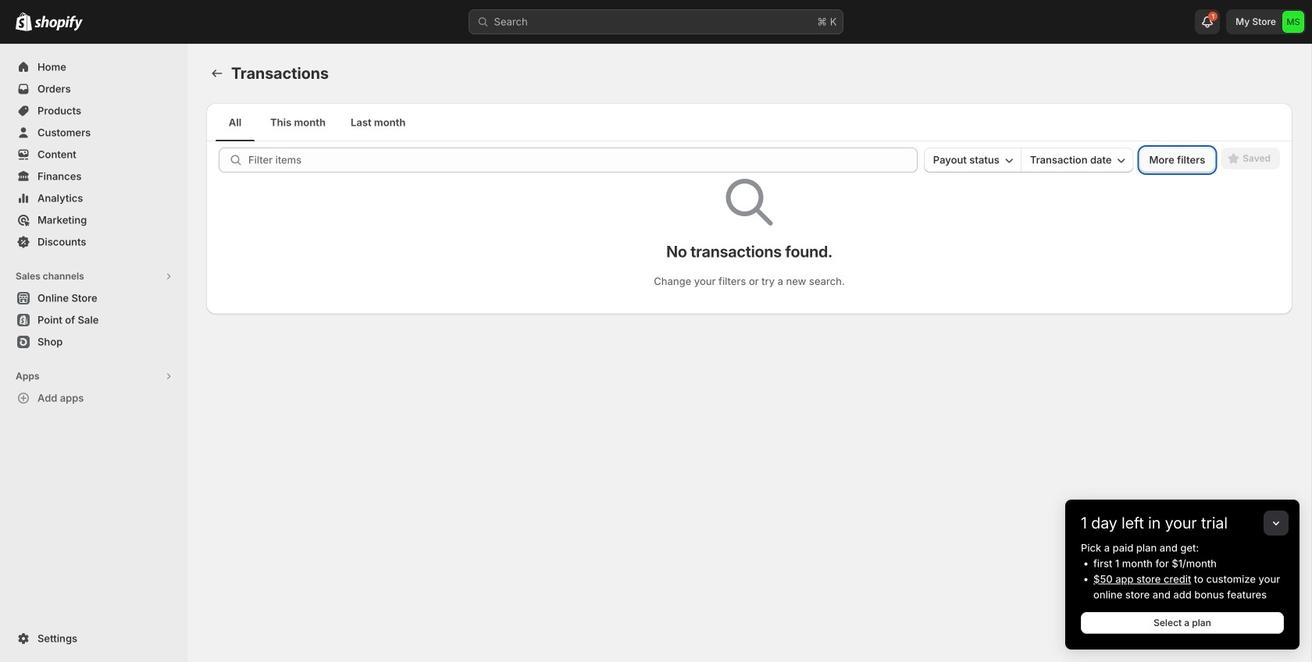 Task type: vqa. For each thing, say whether or not it's contained in the screenshot.
Edit dropdown button's Edit
no



Task type: describe. For each thing, give the bounding box(es) containing it.
my store image
[[1283, 11, 1305, 33]]

1 horizontal spatial shopify image
[[34, 15, 83, 31]]

Filter items text field
[[249, 148, 918, 173]]



Task type: locate. For each thing, give the bounding box(es) containing it.
0 horizontal spatial shopify image
[[16, 12, 32, 31]]

tab list
[[213, 103, 1287, 141]]

empty search results image
[[726, 179, 773, 226]]

shopify image
[[16, 12, 32, 31], [34, 15, 83, 31]]



